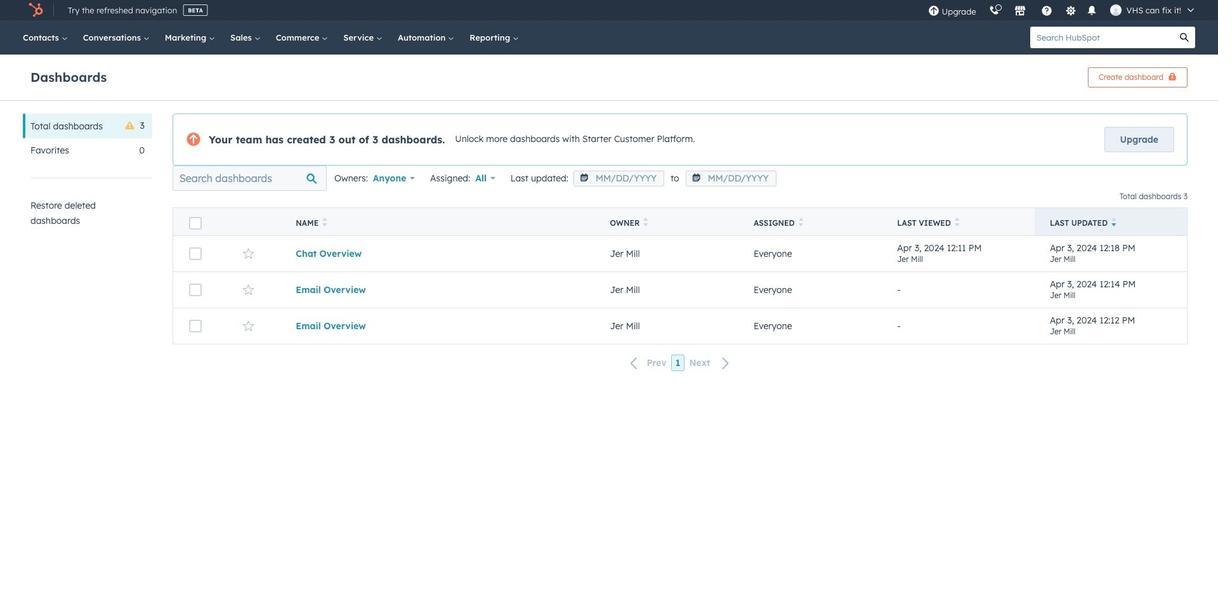 Task type: describe. For each thing, give the bounding box(es) containing it.
press to sort. image for 2nd press to sort. "element" from the left
[[644, 218, 648, 226]]

1 press to sort. element from the left
[[322, 218, 327, 228]]

press to sort. image for 1st press to sort. "element" from right
[[955, 218, 959, 226]]

1 mm/dd/yyyy text field from the left
[[573, 171, 664, 186]]

press to sort. image for 3rd press to sort. "element" from left
[[798, 218, 803, 226]]

3 press to sort. element from the left
[[798, 218, 803, 228]]

pagination navigation
[[173, 355, 1188, 372]]

descending sort. press to sort ascending. image
[[1111, 218, 1116, 226]]

4 press to sort. element from the left
[[955, 218, 959, 228]]



Task type: locate. For each thing, give the bounding box(es) containing it.
press to sort. image
[[322, 218, 327, 226], [644, 218, 648, 226], [798, 218, 803, 226], [955, 218, 959, 226]]

MM/DD/YYYY text field
[[573, 171, 664, 186], [686, 171, 776, 186]]

Search HubSpot search field
[[1030, 27, 1174, 48]]

2 press to sort. image from the left
[[644, 218, 648, 226]]

press to sort. element
[[322, 218, 327, 228], [644, 218, 648, 228], [798, 218, 803, 228], [955, 218, 959, 228]]

4 press to sort. image from the left
[[955, 218, 959, 226]]

2 mm/dd/yyyy text field from the left
[[686, 171, 776, 186]]

3 press to sort. image from the left
[[798, 218, 803, 226]]

banner
[[30, 63, 1188, 88]]

Search dashboards search field
[[173, 166, 327, 191]]

0 horizontal spatial mm/dd/yyyy text field
[[573, 171, 664, 186]]

2 press to sort. element from the left
[[644, 218, 648, 228]]

press to sort. image for first press to sort. "element" from left
[[322, 218, 327, 226]]

marketplaces image
[[1014, 6, 1026, 17]]

1 horizontal spatial mm/dd/yyyy text field
[[686, 171, 776, 186]]

descending sort. press to sort ascending. element
[[1111, 218, 1116, 228]]

1 press to sort. image from the left
[[322, 218, 327, 226]]

jer mill image
[[1110, 4, 1121, 16]]

menu
[[922, 0, 1203, 20]]



Task type: vqa. For each thing, say whether or not it's contained in the screenshot.
Descending sort. Press to sort ascending. ELEMENT
yes



